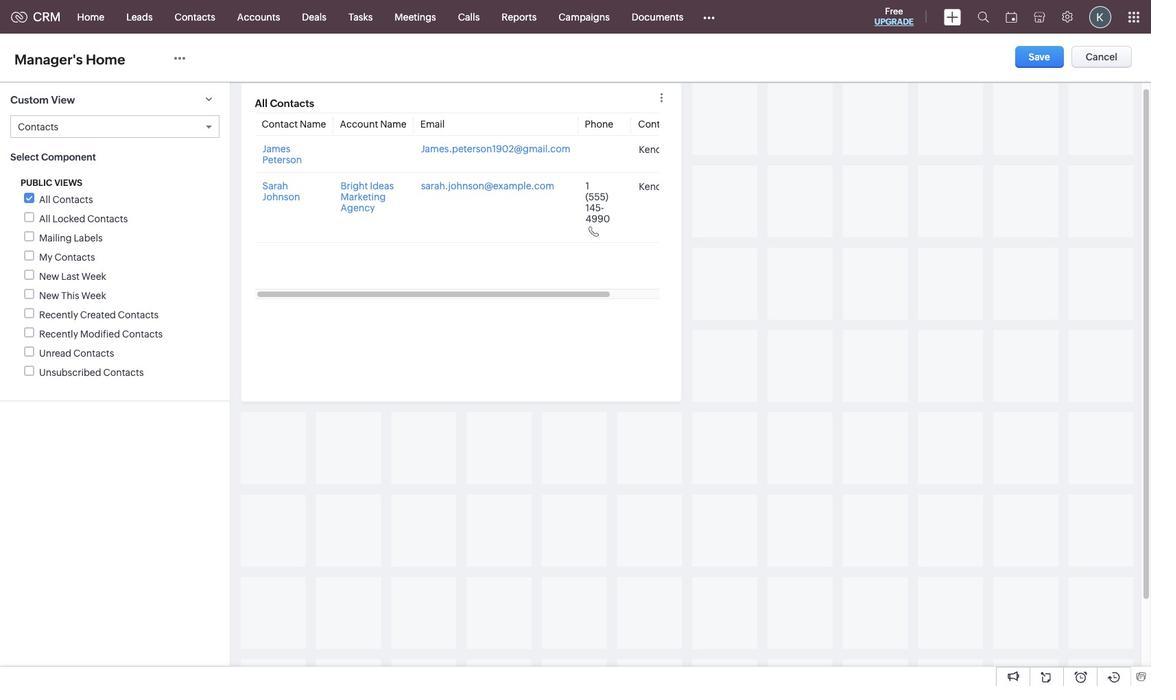 Task type: vqa. For each thing, say whether or not it's contained in the screenshot.
MMM D, YYYY text field
no



Task type: describe. For each thing, give the bounding box(es) containing it.
save button
[[1015, 46, 1064, 68]]

tasks link
[[338, 0, 384, 33]]

component
[[41, 152, 96, 163]]

all locked contacts
[[39, 214, 128, 225]]

0 horizontal spatial all contacts
[[39, 194, 93, 205]]

home
[[77, 11, 104, 22]]

meetings
[[395, 11, 436, 22]]

Contacts field
[[11, 116, 219, 138]]

contacts inside field
[[18, 122, 59, 133]]

campaigns link
[[548, 0, 621, 33]]

free upgrade
[[875, 6, 914, 27]]

labels
[[74, 233, 103, 244]]

views
[[54, 178, 82, 188]]

week for new last week
[[82, 271, 106, 282]]

tasks
[[349, 11, 373, 22]]

0 vertical spatial all
[[255, 97, 268, 109]]

public views
[[21, 178, 82, 188]]

documents
[[632, 11, 684, 22]]

week for new this week
[[81, 291, 106, 302]]

1 vertical spatial all
[[39, 194, 50, 205]]

recently created contacts
[[39, 310, 159, 321]]

crm link
[[11, 10, 61, 24]]

leads link
[[115, 0, 164, 33]]

created
[[80, 310, 116, 321]]

recently for recently created contacts
[[39, 310, 78, 321]]

select component
[[10, 152, 96, 163]]

unsubscribed
[[39, 367, 101, 378]]

deals
[[302, 11, 327, 22]]

cancel
[[1086, 51, 1118, 62]]

create menu image
[[944, 9, 962, 25]]

my
[[39, 252, 53, 263]]

custom
[[10, 94, 49, 106]]

search element
[[970, 0, 998, 34]]

view
[[51, 94, 75, 106]]

upgrade
[[875, 17, 914, 27]]

modified
[[80, 329, 120, 340]]

new for new last week
[[39, 271, 59, 282]]



Task type: locate. For each thing, give the bounding box(es) containing it.
last
[[61, 271, 80, 282]]

new down my
[[39, 271, 59, 282]]

1 vertical spatial recently
[[39, 329, 78, 340]]

recently for recently modified contacts
[[39, 329, 78, 340]]

select
[[10, 152, 39, 163]]

1 vertical spatial new
[[39, 291, 59, 302]]

None text field
[[10, 49, 163, 69]]

0 vertical spatial all contacts
[[255, 97, 314, 109]]

deals link
[[291, 0, 338, 33]]

documents link
[[621, 0, 695, 33]]

reports link
[[491, 0, 548, 33]]

recently modified contacts
[[39, 329, 163, 340]]

unsubscribed contacts
[[39, 367, 144, 378]]

reports
[[502, 11, 537, 22]]

profile image
[[1090, 6, 1112, 28]]

create menu element
[[936, 0, 970, 33]]

week up "created"
[[81, 291, 106, 302]]

new
[[39, 271, 59, 282], [39, 291, 59, 302]]

home link
[[66, 0, 115, 33]]

all contacts
[[255, 97, 314, 109], [39, 194, 93, 205]]

all
[[255, 97, 268, 109], [39, 194, 50, 205], [39, 214, 50, 225]]

2 recently from the top
[[39, 329, 78, 340]]

1 recently from the top
[[39, 310, 78, 321]]

logo image
[[11, 11, 27, 22]]

1 week from the top
[[82, 271, 106, 282]]

2 new from the top
[[39, 291, 59, 302]]

crm
[[33, 10, 61, 24]]

search image
[[978, 11, 990, 23]]

new left the this
[[39, 291, 59, 302]]

0 vertical spatial week
[[82, 271, 106, 282]]

custom view
[[10, 94, 75, 106]]

contacts link
[[164, 0, 226, 33]]

cancel button
[[1072, 46, 1133, 68]]

my contacts
[[39, 252, 95, 263]]

meetings link
[[384, 0, 447, 33]]

accounts link
[[226, 0, 291, 33]]

this
[[61, 291, 79, 302]]

profile element
[[1082, 0, 1120, 33]]

leads
[[126, 11, 153, 22]]

accounts
[[237, 11, 280, 22]]

Other Modules field
[[695, 6, 724, 28]]

week
[[82, 271, 106, 282], [81, 291, 106, 302]]

public
[[21, 178, 52, 188]]

campaigns
[[559, 11, 610, 22]]

recently
[[39, 310, 78, 321], [39, 329, 78, 340]]

calls link
[[447, 0, 491, 33]]

mailing
[[39, 233, 72, 244]]

week right the last
[[82, 271, 106, 282]]

mailing labels
[[39, 233, 103, 244]]

new this week
[[39, 291, 106, 302]]

1 horizontal spatial all contacts
[[255, 97, 314, 109]]

recently up the unread
[[39, 329, 78, 340]]

1 vertical spatial week
[[81, 291, 106, 302]]

calls
[[458, 11, 480, 22]]

1 new from the top
[[39, 271, 59, 282]]

unread
[[39, 348, 72, 359]]

contacts
[[175, 11, 215, 22], [270, 97, 314, 109], [18, 122, 59, 133], [52, 194, 93, 205], [87, 214, 128, 225], [54, 252, 95, 263], [118, 310, 159, 321], [122, 329, 163, 340], [73, 348, 114, 359], [103, 367, 144, 378]]

calendar image
[[1006, 11, 1018, 22]]

2 vertical spatial all
[[39, 214, 50, 225]]

save
[[1029, 51, 1051, 62]]

1 vertical spatial all contacts
[[39, 194, 93, 205]]

new for new this week
[[39, 291, 59, 302]]

unread contacts
[[39, 348, 114, 359]]

locked
[[52, 214, 85, 225]]

free
[[886, 6, 904, 16]]

recently down the this
[[39, 310, 78, 321]]

0 vertical spatial new
[[39, 271, 59, 282]]

new last week
[[39, 271, 106, 282]]

custom view link
[[0, 82, 230, 115]]

0 vertical spatial recently
[[39, 310, 78, 321]]

2 week from the top
[[81, 291, 106, 302]]



